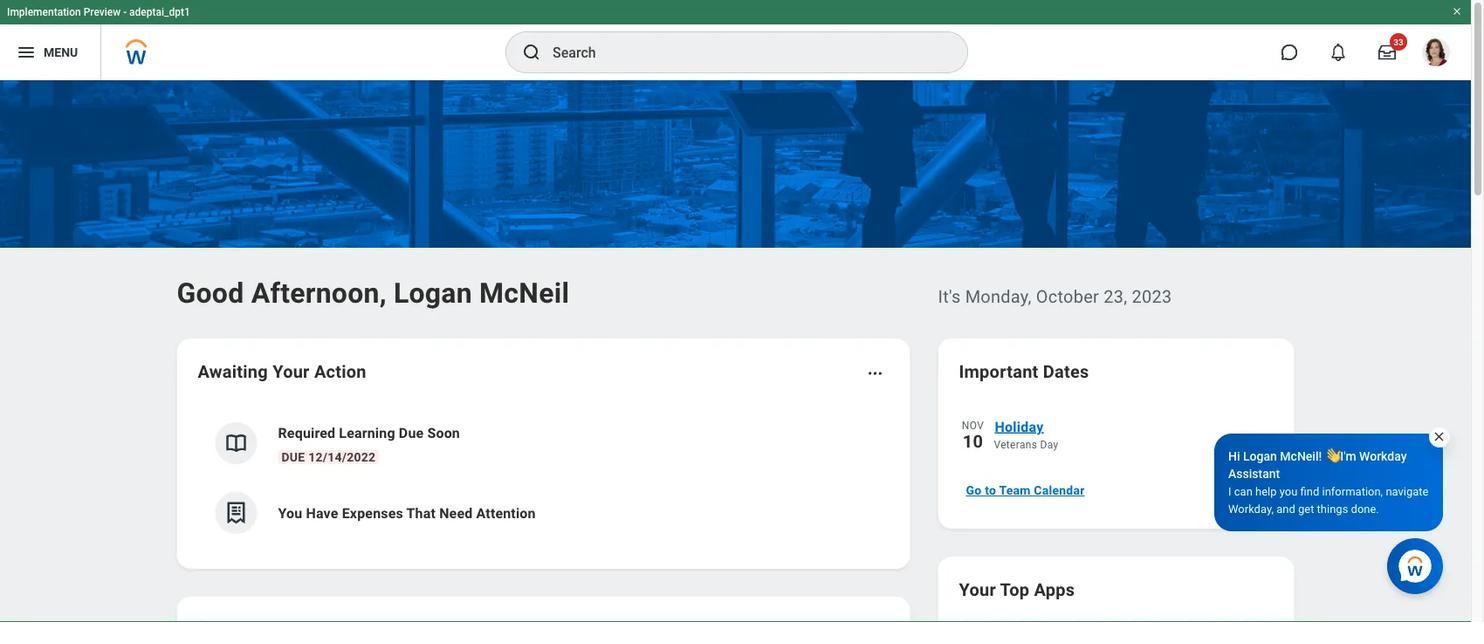 Task type: describe. For each thing, give the bounding box(es) containing it.
dashboard expenses image
[[223, 501, 249, 527]]

i
[[1229, 485, 1232, 498]]

10
[[963, 432, 984, 452]]

workday,
[[1229, 503, 1274, 516]]

to
[[985, 484, 997, 498]]

awaiting
[[198, 362, 268, 382]]

hi logan mcneil! 👋 i'm workday assistant i can help you find information, navigate workday, and get things done.
[[1229, 449, 1429, 516]]

go
[[967, 484, 982, 498]]

menu banner
[[0, 0, 1472, 80]]

and
[[1277, 503, 1296, 516]]

implementation preview -   adeptai_dpt1
[[7, 6, 190, 18]]

veterans
[[994, 439, 1038, 452]]

action
[[314, 362, 367, 382]]

help
[[1256, 485, 1278, 498]]

team
[[1000, 484, 1031, 498]]

good
[[177, 277, 244, 310]]

navigate
[[1387, 485, 1429, 498]]

0 horizontal spatial your
[[273, 362, 310, 382]]

preview
[[84, 6, 121, 18]]

menu button
[[0, 24, 101, 80]]

2023
[[1132, 287, 1173, 307]]

i'm
[[1341, 449, 1357, 464]]

monday,
[[966, 287, 1032, 307]]

book open image
[[223, 431, 249, 457]]

-
[[123, 6, 127, 18]]

good afternoon, logan mcneil main content
[[0, 80, 1472, 623]]

related actions image
[[867, 365, 884, 383]]

12/14/2022
[[308, 450, 376, 465]]

attention
[[477, 505, 536, 522]]

menu
[[44, 45, 78, 60]]

your top apps
[[960, 580, 1075, 601]]

things
[[1318, 503, 1349, 516]]

👋
[[1326, 449, 1338, 464]]

holiday veterans day
[[994, 419, 1059, 452]]

can
[[1235, 485, 1253, 498]]

you have expenses that need attention button
[[198, 479, 890, 549]]

it's monday, october 23, 2023
[[939, 287, 1173, 307]]

profile logan mcneil image
[[1423, 38, 1451, 70]]

x image
[[1433, 431, 1447, 444]]

done.
[[1352, 503, 1380, 516]]

important
[[960, 362, 1039, 382]]

hi
[[1229, 449, 1241, 464]]

get
[[1299, 503, 1315, 516]]

important dates
[[960, 362, 1090, 382]]

workday
[[1360, 449, 1408, 464]]



Task type: locate. For each thing, give the bounding box(es) containing it.
mcneil
[[480, 277, 570, 310]]

top
[[1001, 580, 1030, 601]]

information,
[[1323, 485, 1384, 498]]

1 horizontal spatial logan
[[1244, 449, 1278, 464]]

you
[[278, 505, 303, 522]]

required
[[278, 425, 336, 442]]

due
[[399, 425, 424, 442], [282, 450, 305, 465]]

0 vertical spatial logan
[[394, 277, 472, 310]]

afternoon,
[[251, 277, 387, 310]]

soon
[[428, 425, 460, 442]]

that
[[407, 505, 436, 522]]

logan
[[394, 277, 472, 310], [1244, 449, 1278, 464]]

Search Workday  search field
[[553, 33, 932, 72]]

october
[[1037, 287, 1100, 307]]

have
[[306, 505, 339, 522]]

apps
[[1035, 580, 1075, 601]]

logan inside hi logan mcneil! 👋 i'm workday assistant i can help you find information, navigate workday, and get things done.
[[1244, 449, 1278, 464]]

1 vertical spatial your
[[960, 580, 997, 601]]

implementation
[[7, 6, 81, 18]]

find
[[1301, 485, 1320, 498]]

your left top
[[960, 580, 997, 601]]

your left action at the left bottom of page
[[273, 362, 310, 382]]

calendar
[[1035, 484, 1085, 498]]

due left soon
[[399, 425, 424, 442]]

dates
[[1044, 362, 1090, 382]]

1 horizontal spatial your
[[960, 580, 997, 601]]

close environment banner image
[[1453, 6, 1463, 17]]

you
[[1280, 485, 1298, 498]]

1 vertical spatial logan
[[1244, 449, 1278, 464]]

learning
[[339, 425, 395, 442]]

mcneil!
[[1281, 449, 1323, 464]]

go to team calendar
[[967, 484, 1085, 498]]

assistant
[[1229, 467, 1281, 481]]

justify image
[[16, 42, 37, 63]]

good afternoon, logan mcneil
[[177, 277, 570, 310]]

adeptai_dpt1
[[129, 6, 190, 18]]

need
[[439, 505, 473, 522]]

it's
[[939, 287, 961, 307]]

1 horizontal spatial due
[[399, 425, 424, 442]]

awaiting your action
[[198, 362, 367, 382]]

holiday button
[[994, 416, 1274, 439]]

day
[[1041, 439, 1059, 452]]

33 button
[[1369, 33, 1408, 72]]

expenses
[[342, 505, 403, 522]]

go to team calendar button
[[960, 473, 1092, 508]]

0 vertical spatial your
[[273, 362, 310, 382]]

awaiting your action list
[[198, 409, 890, 549]]

23,
[[1104, 287, 1128, 307]]

your
[[273, 362, 310, 382], [960, 580, 997, 601]]

due down required on the left bottom
[[282, 450, 305, 465]]

33
[[1394, 37, 1404, 47]]

notifications large image
[[1330, 44, 1348, 61]]

0 horizontal spatial due
[[282, 450, 305, 465]]

search image
[[521, 42, 542, 63]]

0 horizontal spatial logan
[[394, 277, 472, 310]]

nov 10
[[962, 420, 985, 452]]

logan inside main content
[[394, 277, 472, 310]]

required learning due soon due 12/14/2022
[[278, 425, 460, 465]]

0 vertical spatial due
[[399, 425, 424, 442]]

1 vertical spatial due
[[282, 450, 305, 465]]

nov
[[962, 420, 985, 432]]

you have expenses that need attention
[[278, 505, 536, 522]]

holiday
[[995, 419, 1044, 435]]

inbox large image
[[1379, 44, 1397, 61]]



Task type: vqa. For each thing, say whether or not it's contained in the screenshot.
bottommost 2 Results element
no



